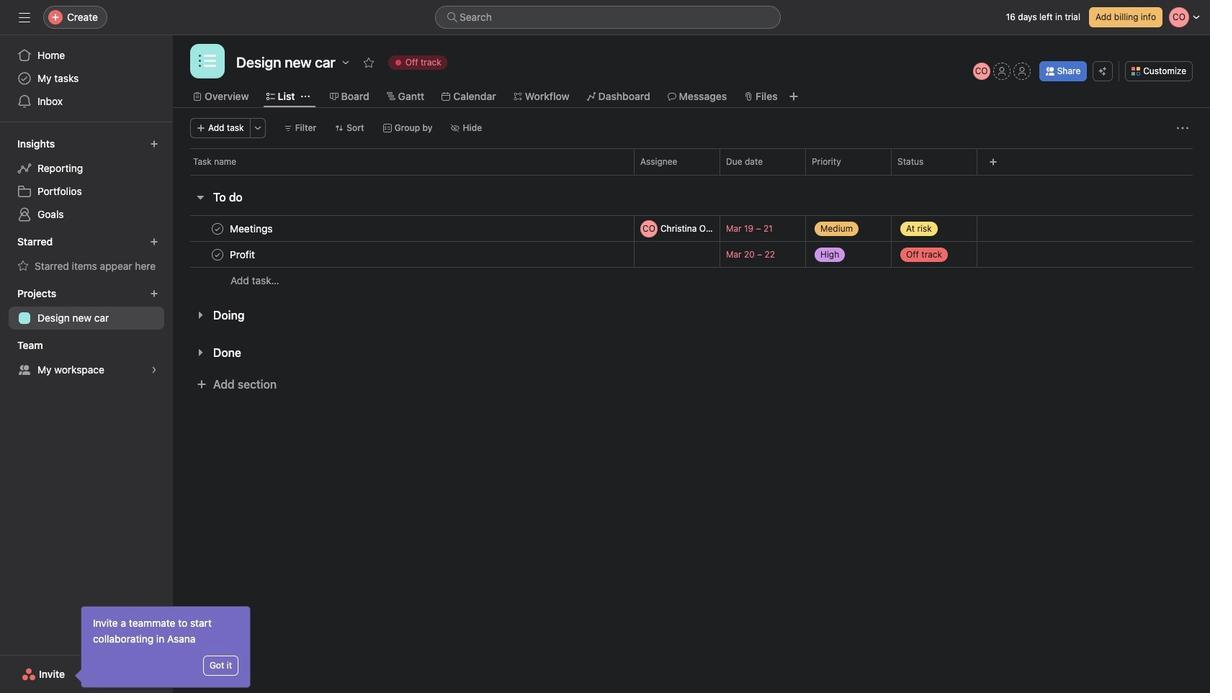 Task type: describe. For each thing, give the bounding box(es) containing it.
task name text field for mark complete option within profit cell
[[227, 247, 259, 262]]

see details, my workspace image
[[150, 366, 158, 375]]

insights element
[[0, 131, 173, 229]]

add items to starred image
[[150, 238, 158, 246]]

1 horizontal spatial more actions image
[[1177, 122, 1188, 134]]

starred element
[[0, 229, 173, 281]]

expand task list for this group image
[[194, 347, 206, 359]]

teams element
[[0, 333, 173, 385]]

mark complete image for "task name" text box within the meetings cell
[[209, 220, 226, 237]]

header to do tree grid
[[173, 215, 1210, 294]]

mark complete image for "task name" text box inside the profit cell
[[209, 246, 226, 263]]

global element
[[0, 35, 173, 122]]

add to starred image
[[363, 57, 374, 68]]

new insights image
[[150, 140, 158, 148]]

add tab image
[[788, 91, 799, 102]]

add field image
[[989, 158, 998, 166]]



Task type: locate. For each thing, give the bounding box(es) containing it.
1 task name text field from the top
[[227, 221, 277, 236]]

1 vertical spatial task name text field
[[227, 247, 259, 262]]

mark complete checkbox for profit cell
[[209, 246, 226, 263]]

0 vertical spatial mark complete image
[[209, 220, 226, 237]]

1 mark complete image from the top
[[209, 220, 226, 237]]

Mark complete checkbox
[[209, 220, 226, 237], [209, 246, 226, 263]]

task name text field inside meetings cell
[[227, 221, 277, 236]]

Task name text field
[[227, 221, 277, 236], [227, 247, 259, 262]]

more actions image
[[1177, 122, 1188, 134], [253, 124, 262, 133]]

mark complete checkbox inside profit cell
[[209, 246, 226, 263]]

profit cell
[[173, 241, 634, 268]]

0 horizontal spatial more actions image
[[253, 124, 262, 133]]

0 vertical spatial task name text field
[[227, 221, 277, 236]]

row
[[173, 148, 1210, 175], [190, 174, 1193, 176], [173, 215, 1210, 242], [173, 241, 1210, 268], [173, 267, 1210, 294]]

expand task list for this group image
[[194, 310, 206, 321]]

collapse task list for this group image
[[194, 192, 206, 203]]

1 mark complete checkbox from the top
[[209, 220, 226, 237]]

projects element
[[0, 281, 173, 333]]

2 task name text field from the top
[[227, 247, 259, 262]]

mark complete image inside profit cell
[[209, 246, 226, 263]]

tab actions image
[[301, 92, 309, 101]]

list box
[[435, 6, 781, 29]]

2 mark complete checkbox from the top
[[209, 246, 226, 263]]

tooltip
[[77, 607, 250, 688]]

meetings cell
[[173, 215, 634, 242]]

ask ai image
[[1099, 67, 1107, 76]]

mark complete checkbox inside meetings cell
[[209, 220, 226, 237]]

0 vertical spatial mark complete checkbox
[[209, 220, 226, 237]]

1 vertical spatial mark complete checkbox
[[209, 246, 226, 263]]

task name text field for mark complete option inside meetings cell
[[227, 221, 277, 236]]

mark complete image
[[209, 220, 226, 237], [209, 246, 226, 263]]

task name text field inside profit cell
[[227, 247, 259, 262]]

1 vertical spatial mark complete image
[[209, 246, 226, 263]]

hide sidebar image
[[19, 12, 30, 23]]

list image
[[199, 53, 216, 70]]

mark complete image inside meetings cell
[[209, 220, 226, 237]]

new project or portfolio image
[[150, 290, 158, 298]]

manage project members image
[[973, 63, 990, 80]]

2 mark complete image from the top
[[209, 246, 226, 263]]

mark complete checkbox for meetings cell at the top of page
[[209, 220, 226, 237]]



Task type: vqa. For each thing, say whether or not it's contained in the screenshot.
Mark complete image for Task name text field
yes



